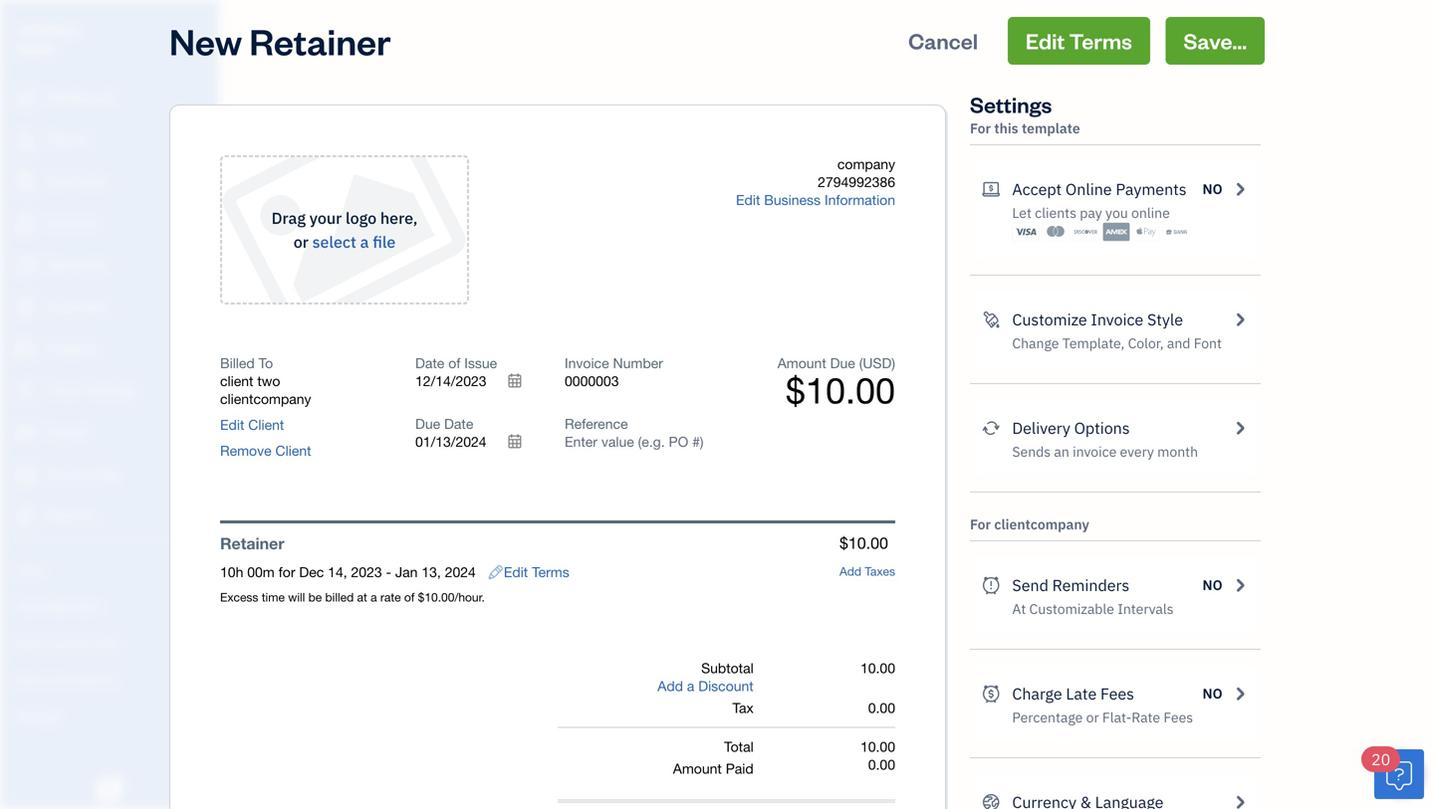 Task type: locate. For each thing, give the bounding box(es) containing it.
company
[[16, 18, 78, 37], [838, 156, 896, 172]]

team
[[15, 598, 46, 615]]

0 horizontal spatial a
[[360, 232, 369, 253]]

1 vertical spatial company
[[838, 156, 896, 172]]

2 for from the top
[[970, 516, 991, 534]]

late
[[1066, 684, 1097, 705]]

currencyandlanguage image
[[982, 791, 1001, 810]]

usd
[[863, 355, 892, 372]]

1 horizontal spatial fees
[[1164, 709, 1194, 727]]

edit terms button right 2024
[[488, 564, 570, 582]]

to
[[259, 355, 273, 372]]

client
[[220, 373, 253, 390]]

items
[[15, 635, 46, 652]]

1 vertical spatial a
[[687, 678, 695, 695]]

customize invoice style
[[1013, 309, 1184, 330]]

no for accept online payments
[[1203, 180, 1223, 198]]

0 horizontal spatial add
[[658, 678, 683, 695]]

select
[[312, 232, 357, 253]]

settings for settings for this template
[[970, 90, 1052, 119]]

01/13/2024
[[415, 434, 487, 450]]

1 horizontal spatial edit terms button
[[1008, 17, 1151, 65]]

1 horizontal spatial clientcompany
[[995, 516, 1090, 534]]

and
[[1167, 334, 1191, 353], [48, 635, 69, 652]]

edit terms button for new retainer
[[1008, 17, 1151, 65]]

1 vertical spatial amount
[[673, 761, 722, 778]]

report image
[[13, 507, 37, 527]]

amount inside amount due ( usd ) $10.00
[[778, 355, 827, 372]]

dashboard image
[[13, 89, 37, 109]]

2 vertical spatial no
[[1203, 685, 1223, 703]]

paid
[[726, 761, 754, 778]]

every
[[1120, 443, 1154, 461]]

visa image
[[1013, 222, 1039, 242]]

0 horizontal spatial edit terms button
[[488, 564, 570, 582]]

1 vertical spatial or
[[1087, 709, 1099, 727]]

1 horizontal spatial edit terms
[[1026, 26, 1133, 55]]

apps link
[[5, 553, 213, 588]]

0 vertical spatial for
[[970, 119, 991, 137]]

company up owner
[[16, 18, 78, 37]]

dec
[[299, 564, 324, 581]]

due up the 01/13/2024
[[415, 416, 440, 432]]

0 vertical spatial a
[[360, 232, 369, 253]]

clientcompany up send
[[995, 516, 1090, 534]]

edit left business at the right of the page
[[736, 192, 760, 208]]

edit client button
[[220, 416, 284, 434]]

money image
[[13, 423, 37, 443]]

0 horizontal spatial amount
[[673, 761, 722, 778]]

0 horizontal spatial company
[[16, 18, 78, 37]]

10.00 for 10.00 0.00
[[861, 739, 896, 756]]

0 horizontal spatial due
[[415, 416, 440, 432]]

0 horizontal spatial and
[[48, 635, 69, 652]]

company 2794992386 edit business information
[[736, 156, 896, 208]]

chevronright image
[[1231, 177, 1249, 201]]

edit up settings for this template
[[1026, 26, 1065, 55]]

customize
[[1013, 309, 1088, 330]]

$10.00 inside amount due ( usd ) $10.00
[[786, 370, 896, 411]]

edit terms button up settings for this template
[[1008, 17, 1151, 65]]

reference
[[565, 416, 628, 432]]

1 horizontal spatial add
[[840, 565, 862, 579]]

amount left paid
[[673, 761, 722, 778]]

payment image
[[13, 256, 37, 276]]

0 vertical spatial terms
[[1070, 26, 1133, 55]]

jan
[[395, 564, 418, 581]]

chart image
[[13, 465, 37, 485]]

0 vertical spatial amount
[[778, 355, 827, 372]]

american express image
[[1103, 222, 1130, 242]]

1 vertical spatial settings
[[15, 709, 61, 725]]

edit right 2024
[[504, 564, 528, 581]]

mastercard image
[[1043, 222, 1070, 242]]

amount
[[778, 355, 827, 372], [673, 761, 722, 778]]

you
[[1106, 204, 1128, 222]]

reminders
[[1053, 575, 1130, 596]]

two
[[257, 373, 280, 390]]

2 0.00 from the top
[[868, 757, 896, 774]]

invoice inside invoice number 0000003
[[565, 355, 609, 372]]

1 horizontal spatial terms
[[1070, 26, 1133, 55]]

settings inside settings for this template
[[970, 90, 1052, 119]]

clients
[[1035, 204, 1077, 222]]

due inside 'due date 01/13/2024'
[[415, 416, 440, 432]]

amount inside total amount paid
[[673, 761, 722, 778]]

add inside dropdown button
[[840, 565, 862, 579]]

date up the 01/13/2024
[[444, 416, 474, 432]]

let clients pay you online
[[1013, 204, 1170, 222]]

services
[[72, 635, 120, 652]]

1 vertical spatial due
[[415, 416, 440, 432]]

2 10.00 from the top
[[861, 739, 896, 756]]

client right remove
[[275, 443, 311, 459]]

1 vertical spatial terms
[[532, 564, 570, 581]]

charge late fees
[[1013, 684, 1135, 705]]

send
[[1013, 575, 1049, 596]]

timer image
[[13, 382, 37, 401]]

at customizable intervals
[[1013, 600, 1174, 619]]

due left '('
[[830, 355, 856, 372]]

add taxes button
[[840, 564, 896, 580]]

(
[[859, 355, 863, 372]]

add left discount
[[658, 678, 683, 695]]

1 vertical spatial fees
[[1164, 709, 1194, 727]]

file
[[373, 232, 396, 253]]

1 horizontal spatial invoice
[[1091, 309, 1144, 330]]

1 horizontal spatial amount
[[778, 355, 827, 372]]

payments
[[1116, 179, 1187, 200]]

0 vertical spatial company
[[16, 18, 78, 37]]

1 vertical spatial no
[[1203, 576, 1223, 595]]

fees right "rate"
[[1164, 709, 1194, 727]]

1 for from the top
[[970, 119, 991, 137]]

12/14/2023
[[415, 373, 487, 390]]

terms
[[1070, 26, 1133, 55], [532, 564, 570, 581]]

no for send reminders
[[1203, 576, 1223, 595]]

0 vertical spatial and
[[1167, 334, 1191, 353]]

or inside drag your logo here , or select a file
[[294, 232, 309, 253]]

date inside date of issue 12/14/2023
[[415, 355, 445, 372]]

new retainer
[[169, 17, 391, 64]]

here
[[380, 208, 413, 229]]

1 horizontal spatial company
[[838, 156, 896, 172]]

1 vertical spatial and
[[48, 635, 69, 652]]

drag
[[272, 208, 306, 229]]

clientcompany down two
[[220, 391, 311, 407]]

settings down the bank
[[15, 709, 61, 725]]

Reference Number text field
[[565, 434, 705, 451]]

0 horizontal spatial or
[[294, 232, 309, 253]]

a left discount
[[687, 678, 695, 695]]

edit terms button
[[1008, 17, 1151, 65], [488, 564, 570, 582]]

2 no from the top
[[1203, 576, 1223, 595]]

invoice up 0000003
[[565, 355, 609, 372]]

0 vertical spatial add
[[840, 565, 862, 579]]

0 vertical spatial settings
[[970, 90, 1052, 119]]

1 vertical spatial for
[[970, 516, 991, 534]]

1 horizontal spatial settings
[[970, 90, 1052, 119]]

invoice up change template, color, and font
[[1091, 309, 1144, 330]]

20 button
[[1362, 747, 1425, 800]]

this
[[995, 119, 1019, 137]]

1 vertical spatial 0.00
[[868, 757, 896, 774]]

edit up remove
[[220, 417, 244, 433]]

for clientcompany
[[970, 516, 1090, 534]]

at
[[1013, 600, 1026, 619]]

12/14/2023 button
[[415, 373, 535, 391]]

of
[[448, 355, 461, 372]]

0 vertical spatial retainer
[[249, 17, 391, 64]]

Add a description (optional). text field
[[220, 590, 693, 606]]

0 vertical spatial edit terms button
[[1008, 17, 1151, 65]]

1 horizontal spatial due
[[830, 355, 856, 372]]

1 no from the top
[[1203, 180, 1223, 198]]

settings up the "this"
[[970, 90, 1052, 119]]

0 vertical spatial fees
[[1101, 684, 1135, 705]]

save… button
[[1166, 17, 1265, 65]]

settings for settings
[[15, 709, 61, 725]]

0 vertical spatial or
[[294, 232, 309, 253]]

pay
[[1080, 204, 1103, 222]]

settings link
[[5, 700, 213, 735]]

1 horizontal spatial and
[[1167, 334, 1191, 353]]

cancel button
[[891, 17, 996, 65]]

client up remove client button
[[248, 417, 284, 433]]

14,
[[328, 564, 347, 581]]

a inside the subtotal add a discount tax
[[687, 678, 695, 695]]

for left the "this"
[[970, 119, 991, 137]]

1 0.00 from the top
[[868, 700, 896, 717]]

save…
[[1184, 26, 1247, 55]]

for up 'latereminders' image
[[970, 516, 991, 534]]

1 vertical spatial edit terms button
[[488, 564, 570, 582]]

1 vertical spatial retainer
[[220, 534, 284, 553]]

0 vertical spatial no
[[1203, 180, 1223, 198]]

invoice
[[1091, 309, 1144, 330], [565, 355, 609, 372]]

company up 2794992386
[[838, 156, 896, 172]]

1 horizontal spatial a
[[687, 678, 695, 695]]

1 vertical spatial 10.00
[[861, 739, 896, 756]]

due date 01/13/2024
[[415, 416, 487, 450]]

logo
[[346, 208, 377, 229]]

10h
[[220, 564, 243, 581]]

issue
[[465, 355, 497, 372]]

0 vertical spatial 10.00
[[861, 660, 896, 677]]

edit terms up settings for this template
[[1026, 26, 1133, 55]]

add left taxes
[[840, 565, 862, 579]]

0 horizontal spatial fees
[[1101, 684, 1135, 705]]

0 horizontal spatial settings
[[15, 709, 61, 725]]

settings inside main element
[[15, 709, 61, 725]]

0 vertical spatial clientcompany
[[220, 391, 311, 407]]

0 horizontal spatial clientcompany
[[220, 391, 311, 407]]

month
[[1158, 443, 1199, 461]]

$10.00
[[786, 370, 896, 411], [840, 534, 889, 553]]

no for charge late fees
[[1203, 685, 1223, 703]]

charge
[[1013, 684, 1063, 705]]

3 no from the top
[[1203, 685, 1223, 703]]

0 vertical spatial 0.00
[[868, 700, 896, 717]]

a left file
[[360, 232, 369, 253]]

1 vertical spatial date
[[444, 416, 474, 432]]

date
[[415, 355, 445, 372], [444, 416, 474, 432]]

fees
[[1101, 684, 1135, 705], [1164, 709, 1194, 727]]

for inside settings for this template
[[970, 119, 991, 137]]

and right items
[[48, 635, 69, 652]]

billed
[[220, 355, 255, 372]]

1 vertical spatial add
[[658, 678, 683, 695]]

0 vertical spatial $10.00
[[786, 370, 896, 411]]

company inside company 2794992386 edit business information
[[838, 156, 896, 172]]

or
[[294, 232, 309, 253], [1087, 709, 1099, 727]]

0 horizontal spatial edit terms
[[504, 564, 570, 581]]

add inside the subtotal add a discount tax
[[658, 678, 683, 695]]

items and services link
[[5, 627, 213, 661]]

and down style
[[1167, 334, 1191, 353]]

edit
[[1026, 26, 1065, 55], [736, 192, 760, 208], [220, 417, 244, 433], [504, 564, 528, 581]]

0 vertical spatial date
[[415, 355, 445, 372]]

edit terms right 2024
[[504, 564, 570, 581]]

edit business information button
[[736, 191, 896, 209]]

amount left '('
[[778, 355, 827, 372]]

fees up flat-
[[1101, 684, 1135, 705]]

company inside main element
[[16, 18, 78, 37]]

members
[[49, 598, 102, 615]]

1 vertical spatial invoice
[[565, 355, 609, 372]]

1 vertical spatial clientcompany
[[995, 516, 1090, 534]]

client image
[[13, 131, 37, 150]]

chevronright image
[[1231, 308, 1249, 332], [1231, 416, 1249, 440], [1231, 574, 1249, 598], [1231, 682, 1249, 706], [1231, 791, 1249, 810]]

0 horizontal spatial invoice
[[565, 355, 609, 372]]

1 10.00 from the top
[[861, 660, 896, 677]]

for
[[970, 119, 991, 137], [970, 516, 991, 534]]

or down drag
[[294, 232, 309, 253]]

or left flat-
[[1087, 709, 1099, 727]]

0 vertical spatial due
[[830, 355, 856, 372]]

date left "of"
[[415, 355, 445, 372]]

for
[[279, 564, 295, 581]]



Task type: describe. For each thing, give the bounding box(es) containing it.
remove
[[220, 443, 272, 459]]

10.00 0.00
[[861, 739, 896, 774]]

refresh image
[[982, 416, 1001, 440]]

settings for this template
[[970, 90, 1081, 137]]

discover image
[[1073, 222, 1100, 242]]

customizable
[[1030, 600, 1115, 619]]

-
[[386, 564, 392, 581]]

bank image
[[1164, 222, 1190, 242]]

1 horizontal spatial or
[[1087, 709, 1099, 727]]

style
[[1148, 309, 1184, 330]]

apps
[[15, 561, 45, 578]]

send reminders
[[1013, 575, 1130, 596]]

a inside drag your logo here , or select a file
[[360, 232, 369, 253]]

main element
[[0, 0, 269, 810]]

let
[[1013, 204, 1032, 222]]

add taxes
[[840, 565, 896, 579]]

0 vertical spatial client
[[248, 417, 284, 433]]

resource center badge image
[[1375, 750, 1425, 800]]

date inside 'due date 01/13/2024'
[[444, 416, 474, 432]]

your
[[310, 208, 342, 229]]

template
[[1022, 119, 1081, 137]]

latefees image
[[982, 682, 1001, 706]]

)
[[892, 355, 896, 372]]

invoice number 0000003
[[565, 355, 663, 390]]

bank connections
[[15, 672, 117, 688]]

delivery options
[[1013, 418, 1130, 439]]

discount
[[699, 678, 754, 695]]

company for company owner
[[16, 18, 78, 37]]

10.00 for 10.00
[[861, 660, 896, 677]]

flat-
[[1103, 709, 1132, 727]]

pencil image
[[488, 564, 504, 582]]

1 vertical spatial $10.00
[[840, 534, 889, 553]]

font
[[1194, 334, 1222, 353]]

add a discount button
[[658, 678, 754, 696]]

13,
[[422, 564, 441, 581]]

5 chevronright image from the top
[[1231, 791, 1249, 810]]

percentage
[[1013, 709, 1083, 727]]

0000003
[[565, 373, 619, 390]]

edit inside billed to client two clientcompany edit client remove client
[[220, 417, 244, 433]]

invoice image
[[13, 214, 37, 234]]

1 chevronright image from the top
[[1231, 308, 1249, 332]]

bank connections link
[[5, 663, 213, 698]]

10h 00m for dec 14, 2023 - jan 13, 2024
[[220, 564, 476, 581]]

an
[[1054, 443, 1070, 461]]

amount due ( usd ) $10.00
[[778, 355, 896, 411]]

due inside amount due ( usd ) $10.00
[[830, 355, 856, 372]]

estimate image
[[13, 172, 37, 192]]

team members link
[[5, 590, 213, 625]]

0000003 button
[[565, 373, 720, 391]]

remove client button
[[220, 442, 311, 460]]

owner
[[16, 39, 56, 56]]

color,
[[1128, 334, 1164, 353]]

2 chevronright image from the top
[[1231, 416, 1249, 440]]

taxes
[[865, 565, 896, 579]]

apple pay image
[[1133, 222, 1160, 242]]

paintbrush image
[[982, 308, 1001, 332]]

team members
[[15, 598, 102, 615]]

2024
[[445, 564, 476, 581]]

subtotal add a discount tax
[[658, 660, 754, 717]]

online
[[1132, 204, 1170, 222]]

new
[[169, 17, 242, 64]]

billed to client two clientcompany edit client remove client
[[220, 355, 311, 459]]

change template, color, and font
[[1013, 334, 1222, 353]]

business
[[764, 192, 821, 208]]

edit terms button for retainer
[[488, 564, 570, 582]]

company owner
[[16, 18, 78, 56]]

change
[[1013, 334, 1059, 353]]

sends an invoice every month
[[1013, 443, 1199, 461]]

accept online payments
[[1013, 179, 1187, 200]]

edit inside company 2794992386 edit business information
[[736, 192, 760, 208]]

and inside main element
[[48, 635, 69, 652]]

00m
[[247, 564, 275, 581]]

template,
[[1063, 334, 1125, 353]]

1 vertical spatial client
[[275, 443, 311, 459]]

cancel
[[909, 26, 978, 55]]

items and services
[[15, 635, 120, 652]]

information
[[825, 192, 896, 208]]

4 chevronright image from the top
[[1231, 682, 1249, 706]]

onlinesales image
[[982, 177, 1001, 201]]

percentage or flat-rate fees
[[1013, 709, 1194, 727]]

01/13/2024 button
[[415, 433, 535, 451]]

expense image
[[13, 298, 37, 318]]

sends
[[1013, 443, 1051, 461]]

bank
[[15, 672, 44, 688]]

2023
[[351, 564, 382, 581]]

connections
[[46, 672, 117, 688]]

project image
[[13, 340, 37, 360]]

3 chevronright image from the top
[[1231, 574, 1249, 598]]

intervals
[[1118, 600, 1174, 619]]

drag your logo here , or select a file
[[272, 208, 418, 253]]

freshbooks image
[[94, 778, 126, 802]]

0 vertical spatial edit terms
[[1026, 26, 1133, 55]]

20
[[1372, 750, 1391, 771]]

0 vertical spatial invoice
[[1091, 309, 1144, 330]]

0.00 inside 10.00 0.00
[[868, 757, 896, 774]]

2794992386
[[818, 174, 896, 190]]

,
[[413, 208, 418, 229]]

latereminders image
[[982, 574, 1001, 598]]

company for company 2794992386 edit business information
[[838, 156, 896, 172]]

1 vertical spatial edit terms
[[504, 564, 570, 581]]

options
[[1075, 418, 1130, 439]]

0 horizontal spatial terms
[[532, 564, 570, 581]]



Task type: vqa. For each thing, say whether or not it's contained in the screenshot.
'Amount Due ( USD ) $10.00'
yes



